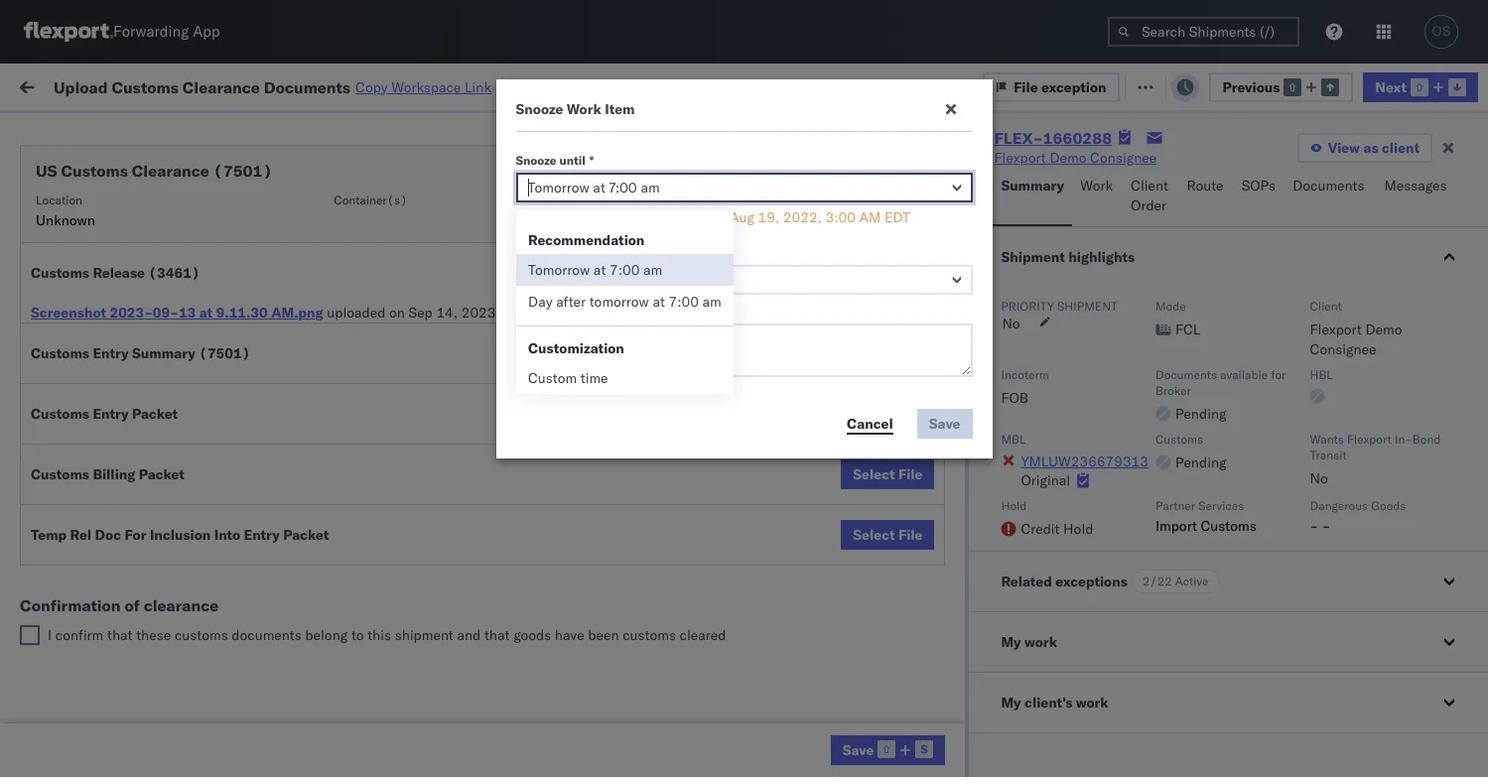 Task type: locate. For each thing, give the bounding box(es) containing it.
Search Work text field
[[820, 71, 1037, 101]]

container numbers
[[1224, 154, 1277, 185]]

upload up by:
[[54, 77, 108, 97]]

documents inside upload customs clearance documents
[[46, 427, 118, 444]]

schedule up customs entry packet
[[46, 363, 104, 381]]

0 horizontal spatial shipment
[[395, 627, 454, 645]]

pm for 7:00
[[353, 549, 375, 567]]

pending up the 'services'
[[1176, 454, 1227, 472]]

workspace
[[392, 78, 461, 96]]

jan left 13,
[[413, 636, 435, 654]]

3 select from the top
[[853, 466, 895, 484]]

select for temp rel doc for inclusion into entry packet
[[853, 526, 895, 544]]

pickup inside schedule pickup from rotterdam, netherlands
[[108, 713, 151, 731]]

2:59 am est, dec 14, 2022 up "7:00 pm est, dec 23, 2022"
[[320, 505, 502, 523]]

6 resize handle column header from the left
[[1031, 154, 1055, 778]]

delivery for confirm delivery button
[[100, 591, 151, 609]]

ca
[[46, 252, 65, 270], [46, 295, 65, 313], [46, 383, 65, 401], [46, 470, 65, 488], [46, 558, 65, 576], [46, 645, 65, 663]]

work inside my work button
[[1025, 634, 1058, 652]]

4 schedule from the top
[[46, 329, 104, 347]]

est,
[[380, 418, 410, 436], [380, 461, 410, 479], [380, 505, 410, 523], [379, 549, 408, 567], [380, 636, 410, 654], [387, 724, 417, 741]]

from for fourth schedule pickup from los angeles, ca link from the bottom
[[155, 276, 184, 293]]

6 schedule from the top
[[46, 450, 104, 468]]

flexport inside flexport demo consignee link
[[995, 149, 1047, 167]]

my
[[20, 72, 51, 100], [1002, 634, 1022, 652], [1002, 694, 1022, 712]]

account down my client's work
[[968, 724, 1021, 741]]

schedule up screenshot
[[46, 276, 104, 293]]

2 vertical spatial no
[[1311, 470, 1329, 488]]

pickup up netherlands
[[108, 713, 151, 731]]

work
[[57, 72, 108, 100], [1025, 634, 1058, 652], [1076, 694, 1109, 712]]

file for customs release (3461)
[[899, 264, 923, 282]]

integration test account - karl lagerfeld down client's
[[866, 724, 1125, 741]]

(7501) for customs entry summary (7501)
[[199, 345, 251, 363]]

appointment down us customs clearance (7501)
[[163, 198, 244, 216]]

account left client's
[[968, 680, 1021, 698]]

None checkbox
[[20, 626, 40, 646]]

schedule for 3rd schedule pickup from los angeles, ca button from the top of the page
[[46, 363, 104, 381]]

5, for fourth schedule pickup from los angeles, ca link from the bottom
[[443, 287, 456, 304]]

next button
[[1364, 72, 1479, 102]]

my left client's
[[1002, 694, 1022, 712]]

1 2130387 from the top
[[1139, 680, 1200, 698]]

after right day
[[556, 293, 586, 311]]

nov
[[414, 199, 440, 217], [414, 243, 440, 261], [414, 287, 440, 304], [414, 330, 440, 348], [414, 374, 440, 392], [413, 418, 439, 436]]

schedule down customs entry packet
[[46, 450, 104, 468]]

1 vertical spatial clearance
[[132, 161, 209, 181]]

(7501) down 9.11.30
[[199, 345, 251, 363]]

1 vertical spatial schedule delivery appointment link
[[46, 328, 244, 348]]

1 vertical spatial *
[[562, 245, 566, 260]]

3 ceau7522281, hlxu6269489, hlxu803 from the top
[[1224, 330, 1489, 348]]

from for schedule pickup from rotterdam, netherlands link
[[155, 713, 184, 731]]

1 vertical spatial 2:59 am est, dec 14, 2022
[[320, 505, 502, 523]]

numbers for mbl/mawb numbers
[[1425, 162, 1474, 177]]

0 vertical spatial shipment
[[1058, 299, 1118, 314]]

4 hlxu803 from the top
[[1434, 373, 1489, 391]]

comments
[[579, 304, 638, 319]]

confirm inside button
[[46, 591, 96, 609]]

3 edt, from the top
[[380, 287, 411, 304]]

4 1889466 from the top
[[1139, 592, 1200, 610]]

documents down view
[[1293, 177, 1365, 195]]

flex-1846748 up broker
[[1097, 330, 1200, 348]]

0 vertical spatial account
[[968, 680, 1021, 698]]

4 schedule pickup from los angeles, ca from the top
[[46, 450, 268, 488]]

lhuu7894563, for schedule delivery appointment
[[1224, 505, 1326, 522]]

3 lhuu7894563, uetu5238478 from the top
[[1224, 548, 1426, 566]]

1 karl from the top
[[1036, 680, 1062, 698]]

client name
[[737, 162, 804, 177]]

1 horizontal spatial after
[[599, 209, 629, 226]]

2 horizontal spatial client
[[1311, 299, 1343, 314]]

of
[[714, 209, 727, 226], [125, 596, 140, 616]]

schedule pickup from los angeles, ca for fourth schedule pickup from los angeles, ca link from the bottom
[[46, 276, 268, 313]]

2:59 am edt, nov 5, 2022 for 3rd schedule pickup from los angeles, ca button from the top of the page
[[320, 374, 494, 392]]

est, for schedule pickup from rotterdam, netherlands
[[387, 724, 417, 741]]

workitem
[[22, 162, 74, 177]]

clearance down import work button
[[132, 161, 209, 181]]

activity
[[512, 78, 560, 96]]

1 horizontal spatial no
[[1003, 315, 1021, 333]]

sep
[[409, 304, 433, 322]]

1 abcdefg78456546 from the top
[[1353, 505, 1486, 523]]

ca down customs release (3461)
[[46, 295, 65, 313]]

1 vertical spatial 14,
[[442, 461, 464, 479]]

hlxu803 for fourth schedule pickup from los angeles, ca link from the bottom
[[1434, 286, 1489, 304]]

resize handle column header for container numbers
[[1319, 154, 1343, 778]]

angeles, inside confirm pickup from los angeles, ca
[[205, 538, 260, 556]]

ca down unknown
[[46, 252, 65, 270]]

note:
[[516, 209, 551, 226]]

7 ocean fcl from the top
[[608, 505, 677, 523]]

0 vertical spatial 23,
[[441, 549, 463, 567]]

flex-1846748
[[1097, 199, 1200, 217], [1097, 243, 1200, 261], [1097, 287, 1200, 304], [1097, 330, 1200, 348], [1097, 374, 1200, 392], [1097, 418, 1200, 436]]

11:30
[[320, 724, 359, 741]]

abcdefg78456546 down goods
[[1353, 549, 1486, 567]]

schedule delivery appointment button up for
[[46, 503, 244, 525]]

integration test account - karl lagerfeld
[[866, 680, 1125, 698], [866, 724, 1125, 741]]

0 vertical spatial integration test account - karl lagerfeld
[[866, 680, 1125, 698]]

0 vertical spatial (7501)
[[213, 161, 272, 181]]

no
[[470, 123, 486, 138], [1003, 315, 1021, 333], [1311, 470, 1329, 488]]

pickup inside confirm pickup from los angeles, ca
[[100, 538, 143, 556]]

delivery for second schedule delivery appointment button
[[108, 329, 159, 347]]

1 horizontal spatial demo
[[1366, 321, 1403, 339]]

pickup down upload customs clearance documents
[[108, 450, 151, 468]]

documents left copy
[[264, 77, 351, 97]]

consignee inside flexport demo consignee link
[[1091, 149, 1157, 167]]

flex- left broker
[[1097, 374, 1139, 392]]

lhuu7894563, uetu5238478 down transit
[[1224, 505, 1426, 522]]

flex- left partner
[[1097, 505, 1139, 523]]

i confirm that these customs documents belong to this shipment and that goods have been customs cleared
[[48, 627, 726, 645]]

2:59 am est, dec 14, 2022
[[320, 461, 502, 479], [320, 505, 502, 523]]

2 vertical spatial my
[[1002, 694, 1022, 712]]

1 pending from the top
[[1176, 405, 1227, 423]]

view as client button
[[1298, 133, 1433, 163]]

my work down related
[[1002, 634, 1058, 652]]

snooze work item
[[516, 100, 635, 118]]

1 horizontal spatial hold
[[1064, 520, 1094, 538]]

from for 4th schedule pickup from los angeles, ca link from the top
[[155, 450, 184, 468]]

2 appointment from the top
[[163, 329, 244, 347]]

flex-2130387 down my work button
[[1097, 680, 1200, 698]]

0 vertical spatial 2130387
[[1139, 680, 1200, 698]]

reason
[[516, 245, 558, 260]]

2 confirm from the top
[[46, 591, 96, 609]]

import down the app on the left top
[[169, 77, 214, 95]]

los down upload customs clearance documents button at the bottom left
[[187, 450, 209, 468]]

1 lagerfeld from the top
[[1065, 680, 1125, 698]]

0 horizontal spatial client
[[737, 162, 769, 177]]

23, up and
[[441, 549, 463, 567]]

my work up filtered by: at top
[[20, 72, 108, 100]]

nov for upload customs clearance documents link at the bottom left
[[413, 418, 439, 436]]

4 ceau7522281, hlxu6269489, hlxu803 from the top
[[1224, 373, 1489, 391]]

2022
[[460, 199, 494, 217], [460, 243, 494, 261], [460, 287, 494, 304], [460, 330, 494, 348], [460, 374, 494, 392], [459, 418, 493, 436], [467, 461, 502, 479], [467, 505, 502, 523], [466, 549, 501, 567]]

2 vertical spatial flexport
[[1348, 432, 1392, 447]]

0 horizontal spatial my work
[[20, 72, 108, 100]]

1 confirm from the top
[[46, 538, 96, 556]]

flex- down flex id button
[[1097, 199, 1139, 217]]

1 vertical spatial appointment
[[163, 329, 244, 347]]

3 2:59 from the top
[[320, 287, 350, 304]]

schedule down confirmation
[[46, 625, 104, 643]]

1 schedule delivery appointment button from the top
[[46, 197, 244, 219]]

i
[[48, 627, 52, 645]]

action
[[1419, 77, 1463, 95]]

resize handle column header for client name
[[832, 154, 856, 778]]

0 vertical spatial pm
[[353, 549, 375, 567]]

lhuu7894563, for confirm pickup from los angeles, ca
[[1224, 548, 1326, 566]]

lhuu7894563, uetu5238478 for confirm pickup from los angeles, ca
[[1224, 548, 1426, 566]]

and
[[457, 627, 481, 645]]

1 vertical spatial dec
[[413, 505, 439, 523]]

upload inside upload customs clearance documents
[[46, 407, 91, 425]]

3:00
[[917, 78, 947, 96], [826, 209, 856, 226]]

edt, for 3rd schedule pickup from los angeles, ca link from the bottom
[[380, 374, 411, 392]]

uetu5238478 for schedule delivery appointment
[[1330, 505, 1426, 522]]

confirm pickup from los angeles, ca link
[[46, 537, 282, 577]]

1 vertical spatial (7501)
[[199, 345, 251, 363]]

from for first schedule pickup from los angeles, ca link from the bottom of the page
[[155, 625, 184, 643]]

flex- up flexport demo consignee
[[995, 128, 1043, 148]]

documents inside button
[[1293, 177, 1365, 195]]

1 horizontal spatial import
[[1156, 517, 1198, 535]]

2/22
[[1143, 574, 1173, 589]]

est, down 2:00 am est, nov 9, 2022
[[380, 461, 410, 479]]

packet for customs entry packet
[[132, 405, 178, 423]]

1 horizontal spatial on
[[487, 77, 503, 95]]

schedule pickup from los angeles, ca for 3rd schedule pickup from los angeles, ca link from the bottom
[[46, 363, 268, 401]]

hbl for hbl
[[1311, 367, 1334, 382]]

2 schedule delivery appointment from the top
[[46, 329, 244, 347]]

0 vertical spatial confirm
[[46, 538, 96, 556]]

hbl for hbl number(s)
[[632, 193, 655, 208]]

summary
[[1002, 177, 1065, 195], [132, 345, 195, 363]]

5 2:59 from the top
[[320, 374, 350, 392]]

shipment down highlights
[[1058, 299, 1118, 314]]

at down the recommendation
[[594, 261, 606, 279]]

this
[[554, 209, 581, 226]]

0 vertical spatial jan
[[413, 636, 435, 654]]

jan for 13,
[[413, 636, 435, 654]]

2 select from the top
[[853, 405, 895, 423]]

1 horizontal spatial numbers
[[1425, 162, 1474, 177]]

6 1846748 from the top
[[1139, 418, 1200, 436]]

container numbers button
[[1214, 150, 1323, 186]]

Tomorrow at 7:00 am text field
[[516, 173, 973, 203]]

appointment down 13 in the top left of the page
[[163, 329, 244, 347]]

shipment highlights button
[[970, 227, 1489, 287]]

2 schedule pickup from los angeles, ca from the top
[[46, 276, 268, 313]]

edt, for 5th schedule pickup from los angeles, ca link from the bottom of the page
[[380, 243, 411, 261]]

jan for 23,
[[420, 724, 443, 741]]

1 vertical spatial my
[[1002, 634, 1022, 652]]

7:00 right tomorrow
[[669, 293, 699, 311]]

filtered by:
[[20, 122, 91, 140]]

2 vertical spatial lhuu7894563, uetu5238478
[[1224, 548, 1426, 566]]

resize handle column header for mode
[[703, 154, 727, 778]]

abcdefg78456546 for 2:59 am est, dec 14, 2022
[[1353, 505, 1486, 523]]

0 vertical spatial pending
[[1176, 405, 1227, 423]]

23, for 2022
[[441, 549, 463, 567]]

demo inside client flexport demo consignee incoterm fob
[[1366, 321, 1403, 339]]

14, right sep
[[436, 304, 458, 322]]

after inside list box
[[556, 293, 586, 311]]

2 hlxu6269489, from the top
[[1329, 286, 1431, 304]]

3 select file button from the top
[[841, 460, 935, 490]]

list box
[[516, 254, 734, 318]]

batch
[[1377, 77, 1416, 95]]

5 5, from the top
[[443, 374, 456, 392]]

5 resize handle column header from the left
[[832, 154, 856, 778]]

ceau7522281, hlxu6269489, hlxu803 for upload customs clearance documents button at the bottom left
[[1224, 417, 1489, 435]]

schedule delivery appointment down "2023-" at the left top
[[46, 329, 244, 347]]

customs up the billing
[[94, 407, 150, 425]]

at
[[396, 77, 408, 95], [594, 261, 606, 279], [653, 293, 665, 311], [199, 304, 213, 322]]

0 vertical spatial abcdefg78456546
[[1353, 505, 1486, 523]]

est, right 11:30
[[387, 724, 417, 741]]

1 vertical spatial my work
[[1002, 634, 1058, 652]]

1 horizontal spatial hbl
[[1311, 367, 1334, 382]]

packet right into
[[283, 526, 329, 544]]

3 schedule from the top
[[46, 276, 104, 293]]

clearance for us customs clearance (7501)
[[132, 161, 209, 181]]

client inside button
[[737, 162, 769, 177]]

copy
[[356, 78, 388, 96]]

4 ceau7522281, from the top
[[1224, 373, 1326, 391]]

hlxu6269489,
[[1329, 242, 1431, 260], [1329, 286, 1431, 304], [1329, 330, 1431, 348], [1329, 373, 1431, 391], [1329, 417, 1431, 435]]

3 flex-1889466 from the top
[[1097, 549, 1200, 567]]

schedule down screenshot
[[46, 329, 104, 347]]

1 vertical spatial 7:00
[[669, 293, 699, 311]]

4 ocean fcl from the top
[[608, 330, 677, 348]]

summary down 09-
[[132, 345, 195, 363]]

1 1846748 from the top
[[1139, 199, 1200, 217]]

0 vertical spatial appointment
[[163, 198, 244, 216]]

numbers inside "button"
[[1425, 162, 1474, 177]]

messages
[[1385, 177, 1448, 195]]

1 vertical spatial lhuu7894563,
[[1224, 505, 1326, 522]]

0 horizontal spatial work
[[57, 72, 108, 100]]

hbl up the
[[632, 193, 655, 208]]

mode inside button
[[608, 162, 638, 177]]

(3461)
[[148, 264, 200, 282]]

los for 4th schedule pickup from los angeles, ca button from the bottom
[[187, 276, 209, 293]]

hlxu6269489, for upload customs clearance documents button at the bottom left
[[1329, 417, 1431, 435]]

1 schedule delivery appointment from the top
[[46, 198, 244, 216]]

client inside client flexport demo consignee incoterm fob
[[1311, 299, 1343, 314]]

schedule pickup from rotterdam, netherlands button
[[46, 712, 282, 753]]

2 5, from the top
[[443, 243, 456, 261]]

ca inside confirm pickup from los angeles, ca
[[46, 558, 65, 576]]

schedule pickup from rotterdam, netherlands link
[[46, 712, 282, 751]]

edt, for fourth schedule pickup from los angeles, ca link from the bottom
[[380, 287, 411, 304]]

angeles, for fourth schedule pickup from los angeles, ca link from the bottom
[[213, 276, 268, 293]]

1 vertical spatial karl
[[1036, 724, 1062, 741]]

1 vertical spatial aug
[[730, 209, 755, 226]]

3:00 right 2022,
[[826, 209, 856, 226]]

pending down broker
[[1176, 405, 1227, 423]]

4 2:59 from the top
[[320, 330, 350, 348]]

entry right into
[[244, 526, 280, 544]]

entry for packet
[[93, 405, 129, 423]]

0 horizontal spatial customs
[[175, 627, 228, 645]]

confirm pickup from los angeles, ca button
[[46, 537, 282, 579]]

1 edt, from the top
[[380, 199, 411, 217]]

1 vertical spatial test123456
[[1353, 418, 1437, 436]]

23, for 2023
[[446, 724, 468, 741]]

packet for customs billing packet
[[139, 466, 185, 484]]

schedule delivery appointment up for
[[46, 504, 244, 522]]

0 vertical spatial demo
[[1050, 149, 1087, 167]]

schedule pickup from los angeles, ca for first schedule pickup from los angeles, ca link from the bottom of the page
[[46, 625, 268, 663]]

schedule delivery appointment for second schedule delivery appointment button's schedule delivery appointment link
[[46, 329, 244, 347]]

from for 3rd schedule pickup from los angeles, ca link from the bottom
[[155, 363, 184, 381]]

1 flex-1846748 from the top
[[1097, 199, 1200, 217]]

1 vertical spatial 2023
[[463, 636, 498, 654]]

2 vertical spatial work
[[1081, 177, 1113, 195]]

2 horizontal spatial no
[[1311, 470, 1329, 488]]

1 vertical spatial integration
[[866, 724, 935, 741]]

Search Shipments (/) text field
[[1108, 17, 1300, 47]]

los inside confirm pickup from los angeles, ca
[[179, 538, 201, 556]]

2 vertical spatial schedule delivery appointment button
[[46, 503, 244, 525]]

client for client name
[[737, 162, 769, 177]]

0 horizontal spatial 7:00
[[320, 549, 350, 567]]

0 vertical spatial 2:59 am est, dec 14, 2022
[[320, 461, 502, 479]]

4 select from the top
[[853, 526, 895, 544]]

angeles, for 3rd schedule pickup from los angeles, ca link from the bottom
[[213, 363, 268, 381]]

los for 1st schedule pickup from los angeles, ca button from the bottom of the page
[[187, 625, 209, 643]]

rotterdam,
[[187, 713, 258, 731]]

14, up "7:00 pm est, dec 23, 2022"
[[442, 505, 464, 523]]

schedule down "us"
[[46, 198, 104, 216]]

ca up customs entry packet
[[46, 383, 65, 401]]

as
[[1364, 139, 1379, 157]]

1 vertical spatial schedule delivery appointment
[[46, 329, 244, 347]]

exceptions
[[1056, 573, 1128, 591]]

1 vertical spatial abcdefg78456546
[[1353, 549, 1486, 567]]

1 resize handle column header from the left
[[284, 154, 308, 778]]

on right 205
[[487, 77, 503, 95]]

(7501) for us customs clearance (7501)
[[213, 161, 272, 181]]

2:59 am edt, nov 5, 2022 for 4th schedule pickup from los angeles, ca button from the bottom
[[320, 287, 494, 304]]

note: this is after the deadline of aug 19, 2022, 3:00 am edt
[[516, 209, 911, 226]]

upload
[[54, 77, 108, 97], [46, 407, 91, 425]]

5 2:59 am edt, nov 5, 2022 from the top
[[320, 374, 494, 392]]

work up by:
[[57, 72, 108, 100]]

1 vertical spatial entry
[[93, 405, 129, 423]]

flexport. image
[[24, 22, 113, 42]]

summary inside button
[[1002, 177, 1065, 195]]

inclusion
[[150, 526, 211, 544]]

1 schedule delivery appointment link from the top
[[46, 197, 244, 217]]

2 select file from the top
[[853, 405, 923, 423]]

0 vertical spatial integration
[[866, 680, 935, 698]]

risk
[[412, 77, 435, 95]]

app
[[193, 22, 220, 41]]

759
[[366, 77, 392, 95]]

confirm for confirm pickup from los angeles, ca
[[46, 538, 96, 556]]

messages button
[[1377, 168, 1458, 226]]

pickup for first schedule pickup from los angeles, ca button
[[108, 232, 151, 250]]

schedule inside schedule pickup from rotterdam, netherlands
[[46, 713, 104, 731]]

est, for confirm pickup from los angeles, ca
[[379, 549, 408, 567]]

my client's work
[[1002, 694, 1109, 712]]

2 ceau7522281, from the top
[[1224, 286, 1326, 304]]

1 horizontal spatial 19,
[[892, 78, 914, 96]]

2 vertical spatial entry
[[244, 526, 280, 544]]

import inside partner services import customs
[[1156, 517, 1198, 535]]

angeles,
[[213, 232, 268, 250], [213, 276, 268, 293], [213, 363, 268, 381], [213, 450, 268, 468], [205, 538, 260, 556], [213, 625, 268, 643]]

cancel button
[[835, 409, 906, 439]]

schedule delivery appointment link down us customs clearance (7501)
[[46, 197, 244, 217]]

1846748
[[1139, 199, 1200, 217], [1139, 243, 1200, 261], [1139, 287, 1200, 304], [1139, 330, 1200, 348], [1139, 374, 1200, 392], [1139, 418, 1200, 436]]

1 vertical spatial schedule delivery appointment button
[[46, 328, 244, 350]]

1 ocean fcl from the top
[[608, 199, 677, 217]]

schedule pickup from los angeles, ca
[[46, 232, 268, 270], [46, 276, 268, 313], [46, 363, 268, 401], [46, 450, 268, 488], [46, 625, 268, 663]]

container
[[1224, 154, 1277, 169]]

2:00
[[320, 418, 350, 436]]

1 horizontal spatial file exception
[[1149, 77, 1242, 95]]

shipment left and
[[395, 627, 454, 645]]

integration test account - karl lagerfeld down bookings test consignee
[[866, 680, 1125, 698]]

from for 5th schedule pickup from los angeles, ca link from the bottom of the page
[[155, 232, 184, 250]]

3 uetu5238478 from the top
[[1330, 548, 1426, 566]]

schedule delivery appointment button down us customs clearance (7501)
[[46, 197, 244, 219]]

snooze down activity
[[516, 100, 564, 118]]

schedule delivery appointment link up for
[[46, 503, 244, 523]]

1 customs from the left
[[175, 627, 228, 645]]

bosch ocean test
[[737, 199, 851, 217], [866, 199, 980, 217], [737, 243, 851, 261], [866, 243, 980, 261], [737, 287, 851, 304], [866, 287, 980, 304], [737, 330, 851, 348], [866, 330, 980, 348], [737, 374, 851, 392], [866, 374, 980, 392], [737, 418, 851, 436], [866, 418, 980, 436], [737, 461, 851, 479], [866, 461, 980, 479], [737, 505, 851, 523], [866, 505, 980, 523], [737, 549, 851, 567], [866, 549, 980, 567], [866, 592, 980, 610]]

resize handle column header for consignee
[[1031, 154, 1055, 778]]

5 ca from the top
[[46, 558, 65, 576]]

schedule down unknown
[[46, 232, 104, 250]]

schedule for second schedule delivery appointment button
[[46, 329, 104, 347]]

1 select file button from the top
[[841, 258, 935, 288]]

est, for schedule delivery appointment
[[380, 505, 410, 523]]

2 pending from the top
[[1176, 454, 1227, 472]]

lhuu7894563, down transit
[[1224, 505, 1326, 522]]

tomorrow
[[590, 293, 649, 311]]

2 vertical spatial schedule delivery appointment link
[[46, 503, 244, 523]]

from inside confirm pickup from los angeles, ca
[[146, 538, 176, 556]]

flexport inside client flexport demo consignee incoterm fob
[[1311, 321, 1363, 339]]

karl
[[1036, 680, 1062, 698], [1036, 724, 1062, 741]]

1 horizontal spatial aug
[[862, 78, 889, 96]]

clearance inside upload customs clearance documents
[[154, 407, 218, 425]]

appointment
[[163, 198, 244, 216], [163, 329, 244, 347], [163, 504, 244, 522]]

1 account from the top
[[968, 680, 1021, 698]]

confirm inside confirm pickup from los angeles, ca
[[46, 538, 96, 556]]

lhuu7894563, uetu5238478 down wants
[[1224, 461, 1426, 479]]

0 horizontal spatial after
[[556, 293, 586, 311]]

1 vertical spatial flexport
[[1311, 321, 1363, 339]]

3 select file from the top
[[853, 466, 923, 484]]

integration down bookings
[[866, 680, 935, 698]]

save
[[843, 742, 874, 759]]

0 vertical spatial am
[[644, 261, 663, 279]]

0 vertical spatial lagerfeld
[[1065, 680, 1125, 698]]

snooze for until
[[516, 153, 557, 168]]

been
[[588, 627, 619, 645]]

5 edt, from the top
[[380, 374, 411, 392]]

4 select file button from the top
[[841, 520, 935, 550]]

entry up customs billing packet
[[93, 405, 129, 423]]

2 vertical spatial dec
[[412, 549, 438, 567]]

summary down flexport demo consignee
[[1002, 177, 1065, 195]]

file exception down search shipments (/) text box
[[1149, 77, 1242, 95]]

uetu5238478 up goods
[[1330, 461, 1426, 479]]

7:00 up day after tomorrow at 7:00 am
[[610, 261, 640, 279]]

2 vertical spatial appointment
[[163, 504, 244, 522]]

lhuu7894563, uetu5238478
[[1224, 461, 1426, 479], [1224, 505, 1426, 522], [1224, 548, 1426, 566]]

that down confirmation of clearance
[[107, 627, 133, 645]]

0 horizontal spatial exception
[[1042, 78, 1107, 96]]

0 horizontal spatial numbers
[[1224, 170, 1273, 185]]

1889466
[[1139, 461, 1200, 479], [1139, 505, 1200, 523], [1139, 549, 1200, 567], [1139, 592, 1200, 610]]

1 vertical spatial 23,
[[446, 724, 468, 741]]

5 ocean fcl from the top
[[608, 374, 677, 392]]

nov for fourth schedule pickup from los angeles, ca link from the bottom
[[414, 287, 440, 304]]

2022,
[[784, 209, 822, 226]]

numbers inside container numbers
[[1224, 170, 1273, 185]]

0 vertical spatial on
[[487, 77, 503, 95]]

lhuu7894563, uetu5238478 down the dangerous goods - -
[[1224, 548, 1426, 566]]

lagerfeld
[[1065, 680, 1125, 698], [1065, 724, 1125, 741]]

consignee up wants
[[1311, 341, 1377, 359]]

1 schedule pickup from los angeles, ca from the top
[[46, 232, 268, 270]]

2 ceau7522281, hlxu6269489, hlxu803 from the top
[[1224, 286, 1489, 304]]

flexport for fob
[[1311, 321, 1363, 339]]

us customs clearance (7501)
[[36, 161, 272, 181]]

shipment
[[1058, 299, 1118, 314], [395, 627, 454, 645]]

exception down search shipments (/) text box
[[1177, 77, 1242, 95]]

3:00 up "consignee" button
[[917, 78, 947, 96]]

0 vertical spatial schedule delivery appointment
[[46, 198, 244, 216]]

angeles, for 4th schedule pickup from los angeles, ca link from the top
[[213, 450, 268, 468]]

customs down by:
[[61, 161, 128, 181]]

of down number(s)
[[714, 209, 727, 226]]

snooze for work
[[516, 100, 564, 118]]

flexport inside wants flexport in-bond transit no
[[1348, 432, 1392, 447]]

client inside button
[[1131, 177, 1169, 195]]

consignee inside client flexport demo consignee incoterm fob
[[1311, 341, 1377, 359]]

1 horizontal spatial client
[[1131, 177, 1169, 195]]

2 2:59 from the top
[[320, 243, 350, 261]]

wants flexport in-bond transit no
[[1311, 432, 1442, 488]]

0 vertical spatial *
[[590, 153, 594, 168]]

0 vertical spatial karl
[[1036, 680, 1062, 698]]

1 horizontal spatial customs
[[623, 627, 676, 645]]

clearance
[[183, 77, 260, 97], [132, 161, 209, 181], [154, 407, 218, 425]]

customs down clearance
[[175, 627, 228, 645]]

7:00
[[610, 261, 640, 279], [669, 293, 699, 311], [320, 549, 350, 567]]

2:59 am est, dec 14, 2022 down 2:00 am est, nov 9, 2022
[[320, 461, 502, 479]]

delivery inside button
[[100, 591, 151, 609]]

2 vertical spatial clearance
[[154, 407, 218, 425]]

confirm for confirm delivery
[[46, 591, 96, 609]]

resize handle column header
[[284, 154, 308, 778], [505, 154, 528, 778], [574, 154, 598, 778], [703, 154, 727, 778], [832, 154, 856, 778], [1031, 154, 1055, 778], [1190, 154, 1214, 778], [1319, 154, 1343, 778], [1453, 154, 1477, 778]]

2 schedule delivery appointment link from the top
[[46, 328, 244, 348]]

customs inside upload customs clearance documents
[[94, 407, 150, 425]]

1 horizontal spatial work
[[1025, 634, 1058, 652]]

2 abcdefg78456546 from the top
[[1353, 549, 1486, 567]]

0 horizontal spatial that
[[107, 627, 133, 645]]

1 horizontal spatial summary
[[1002, 177, 1065, 195]]

schedule delivery appointment button
[[46, 197, 244, 219], [46, 328, 244, 350], [46, 503, 244, 525]]

1 that from the left
[[107, 627, 133, 645]]

my up filtered
[[20, 72, 51, 100]]

mode button
[[598, 158, 707, 178]]

5 schedule from the top
[[46, 363, 104, 381]]

1 integration from the top
[[866, 680, 935, 698]]

abcdefg78456546 for 7:00 pm est, dec 23, 2022
[[1353, 549, 1486, 567]]

sops
[[1242, 177, 1276, 195]]

0 vertical spatial schedule delivery appointment button
[[46, 197, 244, 219]]

delivery for 3rd schedule delivery appointment button from the bottom
[[108, 198, 159, 216]]

pickup for 1st schedule pickup from los angeles, ca button from the bottom of the page
[[108, 625, 151, 643]]

0 vertical spatial hold
[[1002, 499, 1027, 513]]

client flexport demo consignee incoterm fob
[[1002, 299, 1403, 407]]

3 lhuu7894563, from the top
[[1224, 548, 1326, 566]]

ca for confirm pickup from los angeles, ca link at the left of the page
[[46, 558, 65, 576]]

nov up sep
[[414, 243, 440, 261]]

os button
[[1419, 9, 1465, 55]]

0 horizontal spatial *
[[562, 245, 566, 260]]

2 select file button from the top
[[841, 399, 935, 429]]

have
[[555, 627, 585, 645]]

2023 down and
[[471, 724, 506, 741]]

bosch
[[737, 199, 776, 217], [866, 199, 905, 217], [737, 243, 776, 261], [866, 243, 905, 261], [737, 287, 776, 304], [866, 287, 905, 304], [737, 330, 776, 348], [866, 330, 905, 348], [737, 374, 776, 392], [866, 374, 905, 392], [737, 418, 776, 436], [866, 418, 905, 436], [737, 461, 776, 479], [866, 461, 905, 479], [737, 505, 776, 523], [866, 505, 905, 523], [737, 549, 776, 567], [866, 549, 905, 567], [866, 592, 905, 610]]

1 horizontal spatial work
[[567, 100, 602, 118]]

mode
[[608, 162, 638, 177], [1156, 299, 1187, 314]]

0 vertical spatial work
[[57, 72, 108, 100]]

4 select file from the top
[[853, 526, 923, 544]]

consignee down related
[[958, 636, 1024, 654]]

custom time
[[528, 369, 608, 387]]

0 horizontal spatial work
[[217, 77, 252, 95]]

6 ca from the top
[[46, 645, 65, 663]]

* right the until
[[590, 153, 594, 168]]

ymluw236679313 button
[[1021, 453, 1149, 471]]

schedule delivery appointment down us customs clearance (7501)
[[46, 198, 244, 216]]

flex-1846748 left the available
[[1097, 374, 1200, 392]]

1 horizontal spatial that
[[485, 627, 510, 645]]

2 flex-1889466 from the top
[[1097, 505, 1200, 523]]

from inside schedule pickup from rotterdam, netherlands
[[155, 713, 184, 731]]



Task type: vqa. For each thing, say whether or not it's contained in the screenshot.
from in the Confirm Pickup from Los Angeles, CA
yes



Task type: describe. For each thing, give the bounding box(es) containing it.
pending for customs
[[1176, 454, 1227, 472]]

list box containing tomorrow at 7:00 am
[[516, 254, 734, 318]]

0 vertical spatial after
[[599, 209, 629, 226]]

1 horizontal spatial *
[[590, 153, 594, 168]]

select for customs billing packet
[[853, 466, 895, 484]]

select file button for customs billing packet
[[841, 460, 935, 490]]

flex- down my client's work
[[1097, 724, 1139, 741]]

previous
[[1223, 78, 1281, 96]]

schedule pickup from los angeles, ca for 4th schedule pickup from los angeles, ca link from the top
[[46, 450, 268, 488]]

priority shipment
[[1002, 299, 1118, 314]]

schedule delivery appointment link for second schedule delivery appointment button
[[46, 328, 244, 348]]

6 ocean fcl from the top
[[608, 461, 677, 479]]

pending for documents available for broker
[[1176, 405, 1227, 423]]

snooze up "this"
[[538, 162, 577, 177]]

ceau7522281, hlxu6269489, hlxu803 for 3rd schedule pickup from los angeles, ca button from the top of the page
[[1224, 373, 1489, 391]]

2 ocean fcl from the top
[[608, 243, 677, 261]]

1 integration test account - karl lagerfeld from the top
[[866, 680, 1125, 698]]

schedule for 4th schedule pickup from los angeles, ca button from the bottom
[[46, 276, 104, 293]]

3 hlxu803 from the top
[[1434, 330, 1489, 348]]

3 flex-1846748 from the top
[[1097, 287, 1200, 304]]

entry for summary
[[93, 345, 129, 363]]

flex- up exceptions at the bottom
[[1097, 549, 1139, 567]]

import work button
[[161, 64, 260, 108]]

confirmation of clearance
[[20, 596, 219, 616]]

6 2:59 from the top
[[320, 461, 350, 479]]

my work button
[[970, 613, 1489, 672]]

name
[[772, 162, 804, 177]]

2/22 active
[[1143, 574, 1209, 589]]

select for customs release (3461)
[[853, 264, 895, 282]]

due aug 19, 3:00 am
[[833, 78, 973, 96]]

ceau7522281, for upload customs clearance documents button at the bottom left
[[1224, 417, 1326, 435]]

bookings
[[866, 636, 924, 654]]

los for first schedule pickup from los angeles, ca button
[[187, 232, 209, 250]]

3 schedule pickup from los angeles, ca link from the top
[[46, 362, 282, 402]]

file for customs entry packet
[[899, 405, 923, 423]]

forwarding app
[[113, 22, 220, 41]]

4 flex-1889466 from the top
[[1097, 592, 1200, 610]]

5 1846748 from the top
[[1139, 374, 1200, 392]]

4 5, from the top
[[443, 330, 456, 348]]

schedule for 3rd schedule delivery appointment button from the bottom
[[46, 198, 104, 216]]

Select snooze reason text field
[[516, 265, 973, 295]]

customs up screenshot
[[31, 264, 89, 282]]

documents button
[[1285, 168, 1377, 226]]

schedule for first schedule pickup from los angeles, ca button
[[46, 232, 104, 250]]

schedule delivery appointment for schedule delivery appointment link related to 3rd schedule delivery appointment button from the bottom
[[46, 198, 244, 216]]

2 customs from the left
[[623, 627, 676, 645]]

1 2:59 from the top
[[320, 199, 350, 217]]

nov for 3rd schedule pickup from los angeles, ca link from the bottom
[[414, 374, 440, 392]]

1 schedule pickup from los angeles, ca link from the top
[[46, 231, 282, 271]]

previous button
[[1209, 72, 1354, 102]]

custom
[[528, 369, 577, 387]]

goods
[[1372, 499, 1407, 513]]

nov for 5th schedule pickup from los angeles, ca link from the bottom of the page
[[414, 243, 440, 261]]

ca for 4th schedule pickup from los angeles, ca link from the top
[[46, 470, 65, 488]]

sops button
[[1234, 168, 1285, 226]]

from for confirm pickup from los angeles, ca link at the left of the page
[[146, 538, 176, 556]]

2023 for 23,
[[471, 724, 506, 741]]

select file button for customs entry packet
[[841, 399, 935, 429]]

hlxu803 for 3rd schedule pickup from los angeles, ca link from the bottom
[[1434, 373, 1489, 391]]

route
[[1187, 177, 1224, 195]]

6 flex-1846748 from the top
[[1097, 418, 1200, 436]]

flex id button
[[1055, 158, 1194, 178]]

1 1889466 from the top
[[1139, 461, 1200, 479]]

2 schedule pickup from los angeles, ca link from the top
[[46, 275, 282, 314]]

3 appointment from the top
[[163, 504, 244, 522]]

ceau7522281, for 3rd schedule pickup from los angeles, ca button from the top of the page
[[1224, 373, 1326, 391]]

original
[[1021, 472, 1071, 490]]

1 appointment from the top
[[163, 198, 244, 216]]

documents
[[232, 627, 302, 645]]

9 ocean fcl from the top
[[608, 636, 677, 654]]

client
[[1383, 139, 1420, 157]]

0 vertical spatial 19,
[[892, 78, 914, 96]]

related exceptions
[[1002, 573, 1128, 591]]

customization
[[528, 340, 625, 358]]

by:
[[72, 122, 91, 140]]

0 vertical spatial 3:00
[[917, 78, 947, 96]]

dangerous
[[1311, 499, 1369, 513]]

screenshot
[[31, 304, 106, 322]]

schedule delivery appointment link for 3rd schedule delivery appointment button from the bottom
[[46, 197, 244, 217]]

flex-1660288 link
[[995, 128, 1112, 148]]

until
[[560, 153, 586, 168]]

0 horizontal spatial hold
[[1002, 499, 1027, 513]]

4 schedule pickup from los angeles, ca button from the top
[[46, 449, 282, 491]]

customs entry packet
[[31, 405, 178, 423]]

0 vertical spatial aug
[[862, 78, 889, 96]]

confirm pickup from los angeles, ca
[[46, 538, 260, 576]]

services
[[1199, 499, 1245, 513]]

at right 13 in the top left of the page
[[199, 304, 213, 322]]

ca for 3rd schedule pickup from los angeles, ca link from the bottom
[[46, 383, 65, 401]]

5, for 5th schedule pickup from los angeles, ca link from the bottom of the page
[[443, 243, 456, 261]]

uetu5238478 for confirm pickup from los angeles, ca
[[1330, 548, 1426, 566]]

2023 for 13,
[[463, 636, 498, 654]]

dangerous goods - -
[[1311, 499, 1407, 535]]

resize handle column header for workitem
[[284, 154, 308, 778]]

3 1846748 from the top
[[1139, 287, 1200, 304]]

track
[[506, 77, 539, 95]]

customs left the billing
[[31, 466, 89, 484]]

wants
[[1311, 432, 1345, 447]]

0 vertical spatial 2023
[[462, 304, 496, 322]]

my for my work button
[[1002, 634, 1022, 652]]

9,
[[442, 418, 455, 436]]

flex- down highlights
[[1097, 287, 1139, 304]]

3 ceau7522281, from the top
[[1224, 330, 1326, 348]]

1 horizontal spatial shipment
[[1058, 299, 1118, 314]]

2 resize handle column header from the left
[[505, 154, 528, 778]]

mbl
[[1002, 432, 1026, 447]]

3 1889466 from the top
[[1139, 549, 1200, 567]]

3 schedule delivery appointment button from the top
[[46, 503, 244, 525]]

nov down sep
[[414, 330, 440, 348]]

flex- right client's
[[1097, 680, 1139, 698]]

0 vertical spatial my
[[20, 72, 51, 100]]

at left risk
[[396, 77, 408, 95]]

3 resize handle column header from the left
[[574, 154, 598, 778]]

confirmation
[[20, 596, 121, 616]]

3 ocean fcl from the top
[[608, 287, 677, 304]]

1 lhuu7894563, from the top
[[1224, 461, 1326, 479]]

upload for upload customs clearance documents
[[46, 407, 91, 425]]

0 horizontal spatial on
[[389, 304, 405, 322]]

4 flex-1846748 from the top
[[1097, 330, 1200, 348]]

3 schedule pickup from los angeles, ca button from the top
[[46, 362, 282, 404]]

1 hlxu803 from the top
[[1434, 242, 1489, 260]]

customs inside partner services import customs
[[1201, 517, 1257, 535]]

1 vertical spatial am
[[703, 293, 722, 311]]

1 ceau7522281, from the top
[[1224, 242, 1326, 260]]

route button
[[1179, 168, 1234, 226]]

batch action button
[[1346, 71, 1476, 101]]

1 2:59 am edt, nov 5, 2022 from the top
[[320, 199, 494, 217]]

est, for upload customs clearance documents
[[380, 418, 410, 436]]

uploaded
[[327, 304, 386, 322]]

billing
[[93, 466, 135, 484]]

my work inside button
[[1002, 634, 1058, 652]]

pm for 11:30
[[362, 724, 384, 741]]

my client's work button
[[970, 673, 1489, 733]]

2 flex-2130387 from the top
[[1097, 724, 1200, 741]]

1 vertical spatial 19,
[[758, 209, 780, 226]]

0 vertical spatial my work
[[20, 72, 108, 100]]

broker
[[1156, 383, 1192, 398]]

los for fourth schedule pickup from los angeles, ca button
[[187, 450, 209, 468]]

2 schedule pickup from los angeles, ca button from the top
[[46, 275, 282, 316]]

priority
[[1002, 299, 1055, 314]]

hlxu6269489, for 3rd schedule pickup from los angeles, ca button from the top of the page
[[1329, 373, 1431, 391]]

7 2:59 from the top
[[320, 505, 350, 523]]

ca for fourth schedule pickup from los angeles, ca link from the bottom
[[46, 295, 65, 313]]

10 ocean fcl from the top
[[608, 724, 677, 741]]

day
[[528, 293, 553, 311]]

maeu9736123
[[1353, 636, 1453, 654]]

tomorrow
[[528, 261, 590, 279]]

flex- right original
[[1097, 461, 1139, 479]]

summary button
[[994, 168, 1073, 226]]

ceau7522281, hlxu6269489, hlxu803 for 4th schedule pickup from los angeles, ca button from the bottom
[[1224, 286, 1489, 304]]

2 2130387 from the top
[[1139, 724, 1200, 741]]

netherlands
[[46, 732, 123, 750]]

0 horizontal spatial aug
[[730, 209, 755, 226]]

customs up customs billing packet
[[31, 405, 89, 423]]

2 that from the left
[[485, 627, 510, 645]]

1 horizontal spatial exception
[[1177, 77, 1242, 95]]

9 resize handle column header from the left
[[1453, 154, 1477, 778]]

1 2:59 am est, dec 14, 2022 from the top
[[320, 461, 502, 479]]

flex- up ymluw236679313 button
[[1097, 418, 1139, 436]]

8 2:59 from the top
[[320, 636, 350, 654]]

goods
[[514, 627, 551, 645]]

resize handle column header for flex id
[[1190, 154, 1214, 778]]

2 horizontal spatial 7:00
[[669, 293, 699, 311]]

2 integration from the top
[[866, 724, 935, 741]]

consignee inside "consignee" button
[[866, 162, 923, 177]]

los for 3rd schedule pickup from los angeles, ca button from the top of the page
[[187, 363, 209, 381]]

import inside button
[[169, 77, 214, 95]]

flexport for no
[[1348, 432, 1392, 447]]

customs down broker
[[1156, 432, 1204, 447]]

2:59 am edt, nov 5, 2022 for first schedule pickup from los angeles, ca button
[[320, 243, 494, 261]]

maeu9408431
[[1353, 724, 1453, 741]]

2 vertical spatial packet
[[283, 526, 329, 544]]

clearance for upload customs clearance documents
[[154, 407, 218, 425]]

1 vertical spatial 3:00
[[826, 209, 856, 226]]

partner
[[1156, 499, 1196, 513]]

11:30 pm est, jan 23, 2023
[[320, 724, 506, 741]]

2 account from the top
[[968, 724, 1021, 741]]

my for my client's work button
[[1002, 694, 1022, 712]]

1 vertical spatial summary
[[132, 345, 195, 363]]

(0)
[[323, 77, 349, 95]]

work inside my client's work button
[[1076, 694, 1109, 712]]

1 hlxu6269489, from the top
[[1329, 242, 1431, 260]]

4 2:59 am edt, nov 5, 2022 from the top
[[320, 330, 494, 348]]

0 horizontal spatial file exception
[[1014, 78, 1107, 96]]

rel
[[70, 526, 92, 544]]

Max 200 characters text field
[[516, 324, 973, 377]]

1 horizontal spatial of
[[714, 209, 727, 226]]

pickup for 4th schedule pickup from los angeles, ca button from the bottom
[[108, 276, 151, 293]]

workitem button
[[12, 158, 288, 178]]

4 schedule pickup from los angeles, ca link from the top
[[46, 449, 282, 489]]

mbl/mawb numbers
[[1353, 162, 1474, 177]]

mbl/mawb numbers button
[[1343, 158, 1489, 178]]

4 1846748 from the top
[[1139, 330, 1200, 348]]

pickup for 3rd schedule pickup from los angeles, ca button from the top of the page
[[108, 363, 151, 381]]

select file for customs release (3461)
[[853, 264, 923, 282]]

ca for 5th schedule pickup from los angeles, ca link from the bottom of the page
[[46, 252, 65, 270]]

dec for confirm pickup from los angeles, ca
[[412, 549, 438, 567]]

1 flex-2130387 from the top
[[1097, 680, 1200, 698]]

customs down forwarding
[[112, 77, 179, 97]]

upload customs clearance documents copy workspace link
[[54, 77, 492, 97]]

temp
[[31, 526, 67, 544]]

2 schedule delivery appointment button from the top
[[46, 328, 244, 350]]

schedule for fourth schedule pickup from los angeles, ca button
[[46, 450, 104, 468]]

the
[[632, 209, 653, 226]]

documents inside documents available for broker
[[1156, 367, 1218, 382]]

save button
[[831, 736, 946, 766]]

5 flex-1846748 from the top
[[1097, 374, 1200, 392]]

1 schedule pickup from los angeles, ca button from the top
[[46, 231, 282, 273]]

customs billing packet
[[31, 466, 185, 484]]

unknown
[[36, 212, 95, 229]]

2 karl from the top
[[1036, 724, 1062, 741]]

schedule for third schedule delivery appointment button from the top
[[46, 504, 104, 522]]

message
[[268, 77, 323, 95]]

actions
[[1429, 162, 1470, 177]]

3 hlxu6269489, from the top
[[1329, 330, 1431, 348]]

1 lhuu7894563, uetu5238478 from the top
[[1224, 461, 1426, 479]]

5 schedule pickup from los angeles, ca link from the top
[[46, 624, 282, 664]]

at right tomorrow
[[653, 293, 665, 311]]

nov right container(s)
[[414, 199, 440, 217]]

client name button
[[727, 158, 836, 178]]

flex id
[[1065, 162, 1102, 177]]

no inside wants flexport in-bond transit no
[[1311, 470, 1329, 488]]

schedule for 1st schedule pickup from los angeles, ca button from the bottom of the page
[[46, 625, 104, 643]]

view as client
[[1329, 139, 1420, 157]]

ymluw236679313
[[1021, 453, 1149, 471]]

2 flex-1846748 from the top
[[1097, 243, 1200, 261]]

0 horizontal spatial no
[[470, 123, 486, 138]]

4 edt, from the top
[[380, 330, 411, 348]]

test123456 for 2:59 am edt, nov 5, 2022
[[1353, 330, 1437, 348]]

2 integration test account - karl lagerfeld from the top
[[866, 724, 1125, 741]]

ca for first schedule pickup from los angeles, ca link from the bottom of the page
[[46, 645, 65, 663]]

flex- down priority shipment
[[1097, 330, 1139, 348]]

1 horizontal spatial 7:00
[[610, 261, 640, 279]]

8 ocean fcl from the top
[[608, 549, 677, 567]]

0 vertical spatial 14,
[[436, 304, 458, 322]]

confirm delivery link
[[46, 590, 151, 610]]

flex- down order in the top of the page
[[1097, 243, 1139, 261]]

1 5, from the top
[[443, 199, 456, 217]]

5 schedule pickup from los angeles, ca button from the top
[[46, 624, 282, 666]]

flex- down exceptions at the bottom
[[1097, 592, 1139, 610]]

2 2:59 am est, dec 14, 2022 from the top
[[320, 505, 502, 523]]

select file button for customs release (3461)
[[841, 258, 935, 288]]

hlxu803 for upload customs clearance documents link at the bottom left
[[1434, 417, 1489, 435]]

am.png
[[271, 304, 323, 322]]

select for customs entry packet
[[853, 405, 895, 423]]

flexport demo consignee link
[[995, 148, 1157, 168]]

select file for customs entry packet
[[853, 405, 923, 423]]

2 vertical spatial 14,
[[442, 505, 464, 523]]

client order button
[[1123, 168, 1179, 226]]

1 uetu5238478 from the top
[[1330, 461, 1426, 479]]

pickup for the schedule pickup from rotterdam, netherlands button
[[108, 713, 151, 731]]

screenshot 2023-09-13 at 9.11.30 am.png uploaded on sep 14, 2023
[[31, 304, 496, 322]]

link
[[465, 78, 492, 96]]

1 vertical spatial mode
[[1156, 299, 1187, 314]]

0 horizontal spatial demo
[[1050, 149, 1087, 167]]

select file button for temp rel doc for inclusion into entry packet
[[841, 520, 935, 550]]

1 ceau7522281, hlxu6269489, hlxu803 from the top
[[1224, 242, 1489, 260]]

1660288
[[1043, 128, 1112, 148]]

batch action
[[1377, 77, 1463, 95]]

in-
[[1395, 432, 1413, 447]]

2 lagerfeld from the top
[[1065, 724, 1125, 741]]

1 flex-1889466 from the top
[[1097, 461, 1200, 479]]

client's
[[1025, 694, 1073, 712]]

est, for schedule pickup from los angeles, ca
[[380, 636, 410, 654]]

1 vertical spatial of
[[125, 596, 140, 616]]

select file for customs billing packet
[[853, 466, 923, 484]]

0 vertical spatial dec
[[413, 461, 439, 479]]

2 1889466 from the top
[[1139, 505, 1200, 523]]

clearance
[[144, 596, 219, 616]]

2 1846748 from the top
[[1139, 243, 1200, 261]]

angeles, for confirm pickup from los angeles, ca link at the left of the page
[[205, 538, 260, 556]]

2023-
[[110, 304, 153, 322]]

customs down screenshot
[[31, 345, 89, 363]]

schedule pickup from los angeles, ca for 5th schedule pickup from los angeles, ca link from the bottom of the page
[[46, 232, 268, 270]]

client for client order
[[1131, 177, 1169, 195]]



